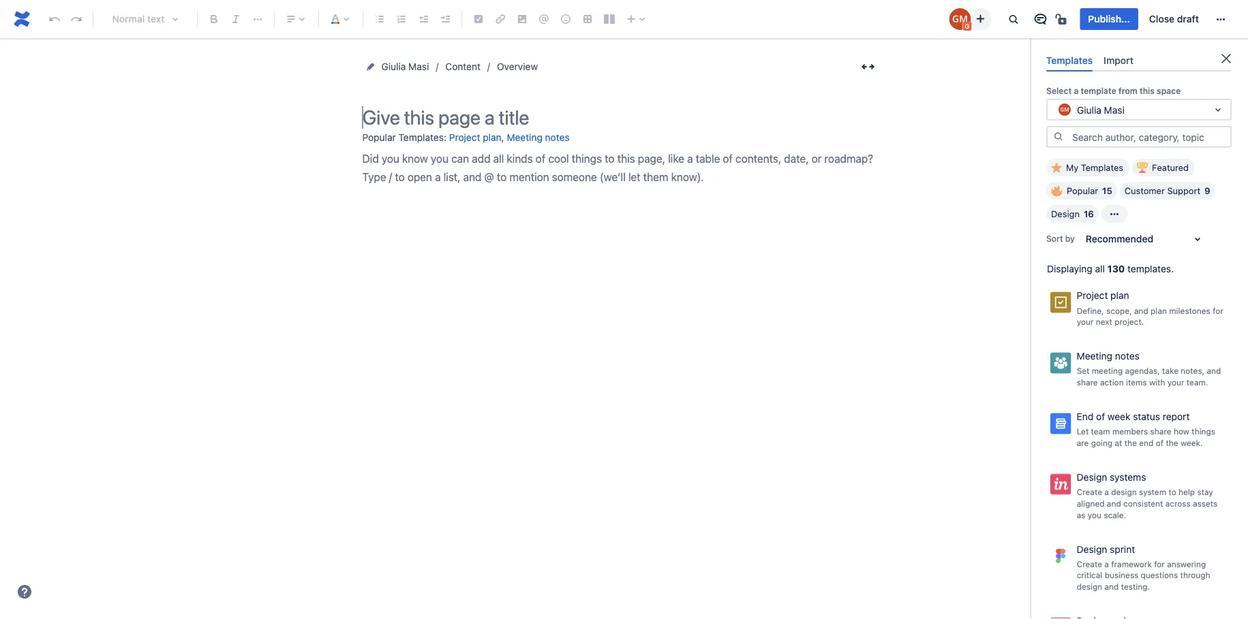 Task type: vqa. For each thing, say whether or not it's contained in the screenshot.
share within the End of week status report Let team members share how things are going at the end of the week.
yes



Task type: locate. For each thing, give the bounding box(es) containing it.
select
[[1047, 86, 1072, 96]]

giulia
[[381, 61, 406, 72], [1077, 104, 1102, 115]]

meeting inside meeting notes set meeting agendas, take notes, and share action items with your team.
[[1077, 351, 1113, 362]]

templates.
[[1128, 264, 1174, 275]]

all
[[1095, 264, 1105, 275]]

plan up scope, on the right of page
[[1111, 290, 1129, 301]]

this
[[1140, 86, 1155, 96]]

0 vertical spatial design
[[1111, 488, 1137, 497]]

search icon image
[[1053, 131, 1064, 142]]

giulia masi right move this page image in the top of the page
[[381, 61, 429, 72]]

1 horizontal spatial giulia masi
[[1077, 104, 1125, 115]]

0 vertical spatial share
[[1077, 378, 1098, 387]]

2 vertical spatial plan
[[1151, 306, 1167, 316]]

template
[[1081, 86, 1117, 96]]

0 vertical spatial plan
[[483, 132, 502, 143]]

1 horizontal spatial of
[[1156, 439, 1164, 448]]

close draft button
[[1141, 8, 1207, 30]]

1 horizontal spatial for
[[1213, 306, 1224, 316]]

design
[[1111, 488, 1137, 497], [1077, 582, 1103, 592]]

0 horizontal spatial share
[[1077, 378, 1098, 387]]

design down systems
[[1111, 488, 1137, 497]]

0 vertical spatial notes
[[545, 132, 570, 143]]

meeting inside 'popular templates: project plan , meeting notes'
[[507, 132, 543, 143]]

design for design sprint
[[1077, 544, 1107, 555]]

templates up select
[[1047, 55, 1093, 66]]

items
[[1126, 378, 1147, 387]]

1 vertical spatial your
[[1168, 378, 1185, 387]]

project plan define, scope, and plan milestones for your next project.
[[1077, 290, 1224, 327]]

emoji image
[[558, 11, 574, 27]]

a inside design sprint create a framework for answering critical business questions through design and testing.
[[1105, 560, 1109, 569]]

0 vertical spatial popular
[[362, 132, 396, 143]]

0 vertical spatial of
[[1096, 411, 1105, 423]]

a right select
[[1074, 86, 1079, 96]]

no restrictions image
[[1054, 11, 1071, 27]]

end of week status report let team members share how things are going at the end of the week.
[[1077, 411, 1216, 448]]

0 horizontal spatial popular
[[362, 132, 396, 143]]

0 vertical spatial meeting
[[507, 132, 543, 143]]

my templates button
[[1047, 159, 1130, 177]]

aligned
[[1077, 499, 1105, 509]]

0 horizontal spatial plan
[[483, 132, 502, 143]]

team
[[1091, 427, 1110, 437]]

a for design sprint
[[1105, 560, 1109, 569]]

your down define, on the right of page
[[1077, 317, 1094, 327]]

for right milestones
[[1213, 306, 1224, 316]]

project
[[449, 132, 480, 143], [1077, 290, 1108, 301]]

action
[[1100, 378, 1124, 387]]

featured button
[[1133, 159, 1195, 177]]

1 horizontal spatial notes
[[1115, 351, 1140, 362]]

1 vertical spatial project
[[1077, 290, 1108, 301]]

0 vertical spatial design
[[1051, 209, 1080, 219]]

design left 16
[[1051, 209, 1080, 219]]

draft
[[1177, 13, 1199, 25]]

templates up 15
[[1081, 163, 1124, 173]]

space
[[1157, 86, 1181, 96]]

popular left templates:
[[362, 132, 396, 143]]

notes inside 'popular templates: project plan , meeting notes'
[[545, 132, 570, 143]]

masi inside giulia masi link
[[409, 61, 429, 72]]

create for design sprint
[[1077, 560, 1102, 569]]

None text field
[[1057, 103, 1059, 117]]

bold ⌘b image
[[206, 11, 222, 27]]

design systems create a design system to help stay aligned and consistent across assets as you scale.
[[1077, 472, 1218, 520]]

popular down my templates button
[[1067, 186, 1098, 196]]

week
[[1108, 411, 1131, 423]]

1 vertical spatial create
[[1077, 560, 1102, 569]]

confluence image
[[11, 8, 33, 30]]

0 horizontal spatial giulia masi
[[381, 61, 429, 72]]

0 horizontal spatial for
[[1154, 560, 1165, 569]]

create
[[1077, 488, 1102, 497], [1077, 560, 1102, 569]]

create up aligned
[[1077, 488, 1102, 497]]

consistent
[[1124, 499, 1163, 509]]

design for design systems
[[1077, 472, 1107, 483]]

displaying
[[1047, 264, 1093, 275]]

let
[[1077, 427, 1089, 437]]

project plan button
[[449, 127, 502, 149]]

1 horizontal spatial masi
[[1104, 104, 1125, 115]]

1 vertical spatial share
[[1151, 427, 1172, 437]]

plan inside 'popular templates: project plan , meeting notes'
[[483, 132, 502, 143]]

design
[[1051, 209, 1080, 219], [1077, 472, 1107, 483], [1077, 544, 1107, 555]]

design up aligned
[[1077, 472, 1107, 483]]

with
[[1149, 378, 1165, 387]]

create for design systems
[[1077, 488, 1102, 497]]

2 vertical spatial a
[[1105, 560, 1109, 569]]

0 vertical spatial a
[[1074, 86, 1079, 96]]

1 horizontal spatial meeting
[[1077, 351, 1113, 362]]

giulia masi down template
[[1077, 104, 1125, 115]]

1 vertical spatial a
[[1105, 488, 1109, 497]]

2 horizontal spatial plan
[[1151, 306, 1167, 316]]

end
[[1077, 411, 1094, 423]]

masi
[[409, 61, 429, 72], [1104, 104, 1125, 115]]

business
[[1105, 571, 1139, 581]]

your inside meeting notes set meeting agendas, take notes, and share action items with your team.
[[1168, 378, 1185, 387]]

outdent ⇧tab image
[[415, 11, 432, 27]]

and down business
[[1105, 582, 1119, 592]]

your down take
[[1168, 378, 1185, 387]]

action item image
[[470, 11, 487, 27]]

for up questions in the bottom right of the page
[[1154, 560, 1165, 569]]

templates
[[1047, 55, 1093, 66], [1081, 163, 1124, 173]]

project up define, on the right of page
[[1077, 290, 1108, 301]]

share inside meeting notes set meeting agendas, take notes, and share action items with your team.
[[1077, 378, 1098, 387]]

project left the ,
[[449, 132, 480, 143]]

1 vertical spatial for
[[1154, 560, 1165, 569]]

popular for popular
[[1067, 186, 1098, 196]]

2 vertical spatial design
[[1077, 544, 1107, 555]]

0 horizontal spatial masi
[[409, 61, 429, 72]]

share inside 'end of week status report let team members share how things are going at the end of the week.'
[[1151, 427, 1172, 437]]

a
[[1074, 86, 1079, 96], [1105, 488, 1109, 497], [1105, 560, 1109, 569]]

0 vertical spatial templates
[[1047, 55, 1093, 66]]

tab list
[[1041, 49, 1237, 72]]

design inside design sprint create a framework for answering critical business questions through design and testing.
[[1077, 582, 1103, 592]]

plan
[[483, 132, 502, 143], [1111, 290, 1129, 301], [1151, 306, 1167, 316]]

design inside design sprint create a framework for answering critical business questions through design and testing.
[[1077, 544, 1107, 555]]

and inside design sprint create a framework for answering critical business questions through design and testing.
[[1105, 582, 1119, 592]]

a inside design systems create a design system to help stay aligned and consistent across assets as you scale.
[[1105, 488, 1109, 497]]

1 vertical spatial masi
[[1104, 104, 1125, 115]]

1 horizontal spatial plan
[[1111, 290, 1129, 301]]

giulia down template
[[1077, 104, 1102, 115]]

project inside the project plan define, scope, and plan milestones for your next project.
[[1077, 290, 1108, 301]]

the down members
[[1125, 439, 1137, 448]]

for
[[1213, 306, 1224, 316], [1154, 560, 1165, 569]]

a for design systems
[[1105, 488, 1109, 497]]

giulia masi
[[381, 61, 429, 72], [1077, 104, 1125, 115]]

the down the how
[[1166, 439, 1178, 448]]

more formatting image
[[250, 11, 266, 27]]

1 vertical spatial notes
[[1115, 351, 1140, 362]]

1 vertical spatial templates
[[1081, 163, 1124, 173]]

team.
[[1187, 378, 1208, 387]]

0 vertical spatial project
[[449, 132, 480, 143]]

sort
[[1047, 234, 1063, 244]]

1 horizontal spatial the
[[1166, 439, 1178, 448]]

and up scale.
[[1107, 499, 1121, 509]]

,
[[502, 132, 504, 143]]

define,
[[1077, 306, 1104, 316]]

system
[[1139, 488, 1167, 497]]

masi down select a template from this space
[[1104, 104, 1125, 115]]

and inside the project plan define, scope, and plan milestones for your next project.
[[1134, 306, 1149, 316]]

set
[[1077, 367, 1090, 376]]

1 horizontal spatial project
[[1077, 290, 1108, 301]]

close draft
[[1149, 13, 1199, 25]]

0 horizontal spatial meeting
[[507, 132, 543, 143]]

1 horizontal spatial design
[[1111, 488, 1137, 497]]

notes right the ,
[[545, 132, 570, 143]]

design up critical
[[1077, 544, 1107, 555]]

1 create from the top
[[1077, 488, 1102, 497]]

of up team on the bottom right of the page
[[1096, 411, 1105, 423]]

select a template from this space
[[1047, 86, 1181, 96]]

0 horizontal spatial the
[[1125, 439, 1137, 448]]

recommended button
[[1078, 229, 1214, 250]]

plan left meeting notes button at top left
[[483, 132, 502, 143]]

0 vertical spatial giulia
[[381, 61, 406, 72]]

table image
[[580, 11, 596, 27]]

systems
[[1110, 472, 1146, 483]]

design inside design systems create a design system to help stay aligned and consistent across assets as you scale.
[[1077, 472, 1107, 483]]

mention image
[[536, 11, 552, 27]]

create up critical
[[1077, 560, 1102, 569]]

questions
[[1141, 571, 1178, 581]]

design for design
[[1051, 209, 1080, 219]]

move this page image
[[365, 61, 376, 72]]

notes up agendas, at the right
[[1115, 351, 1140, 362]]

a up aligned
[[1105, 488, 1109, 497]]

0 horizontal spatial giulia
[[381, 61, 406, 72]]

share for meeting
[[1077, 378, 1098, 387]]

meeting up the set
[[1077, 351, 1113, 362]]

and inside meeting notes set meeting agendas, take notes, and share action items with your team.
[[1207, 367, 1221, 376]]

1 horizontal spatial your
[[1168, 378, 1185, 387]]

0 horizontal spatial project
[[449, 132, 480, 143]]

from
[[1119, 86, 1138, 96]]

1 vertical spatial plan
[[1111, 290, 1129, 301]]

a up business
[[1105, 560, 1109, 569]]

create inside design sprint create a framework for answering critical business questions through design and testing.
[[1077, 560, 1102, 569]]

1 horizontal spatial giulia
[[1077, 104, 1102, 115]]

layouts image
[[601, 11, 618, 27]]

0 vertical spatial for
[[1213, 306, 1224, 316]]

1 vertical spatial design
[[1077, 472, 1107, 483]]

share down the set
[[1077, 378, 1098, 387]]

0 vertical spatial create
[[1077, 488, 1102, 497]]

notes,
[[1181, 367, 1205, 376]]

meeting notes set meeting agendas, take notes, and share action items with your team.
[[1077, 351, 1221, 387]]

plan left milestones
[[1151, 306, 1167, 316]]

templates inside button
[[1081, 163, 1124, 173]]

assets
[[1193, 499, 1218, 509]]

design inside design systems create a design system to help stay aligned and consistent across assets as you scale.
[[1111, 488, 1137, 497]]

popular inside 'popular templates: project plan , meeting notes'
[[362, 132, 396, 143]]

create inside design systems create a design system to help stay aligned and consistent across assets as you scale.
[[1077, 488, 1102, 497]]

notes
[[545, 132, 570, 143], [1115, 351, 1140, 362]]

1 vertical spatial design
[[1077, 582, 1103, 592]]

1 vertical spatial meeting
[[1077, 351, 1113, 362]]

0 horizontal spatial notes
[[545, 132, 570, 143]]

1 horizontal spatial popular
[[1067, 186, 1098, 196]]

of
[[1096, 411, 1105, 423], [1156, 439, 1164, 448]]

project.
[[1115, 317, 1144, 327]]

your
[[1077, 317, 1094, 327], [1168, 378, 1185, 387]]

share up end on the bottom
[[1151, 427, 1172, 437]]

bullet list ⌘⇧8 image
[[372, 11, 388, 27]]

0 horizontal spatial design
[[1077, 582, 1103, 592]]

overview
[[497, 61, 538, 72]]

1 horizontal spatial share
[[1151, 427, 1172, 437]]

the
[[1125, 439, 1137, 448], [1166, 439, 1178, 448]]

of right end on the bottom
[[1156, 439, 1164, 448]]

design down critical
[[1077, 582, 1103, 592]]

and up the team.
[[1207, 367, 1221, 376]]

featured
[[1152, 163, 1189, 173]]

meeting
[[507, 132, 543, 143], [1077, 351, 1113, 362]]

1 vertical spatial popular
[[1067, 186, 1098, 196]]

1 the from the left
[[1125, 439, 1137, 448]]

find and replace image
[[1005, 11, 1022, 27]]

0 horizontal spatial your
[[1077, 317, 1094, 327]]

popular templates: project plan , meeting notes
[[362, 132, 570, 143]]

meeting right the ,
[[507, 132, 543, 143]]

answering
[[1167, 560, 1206, 569]]

0 vertical spatial your
[[1077, 317, 1094, 327]]

giulia right move this page image in the top of the page
[[381, 61, 406, 72]]

masi left content
[[409, 61, 429, 72]]

2 create from the top
[[1077, 560, 1102, 569]]

to
[[1169, 488, 1177, 497]]

16
[[1084, 209, 1094, 219]]

my
[[1066, 163, 1079, 173]]

0 vertical spatial masi
[[409, 61, 429, 72]]

130
[[1108, 264, 1125, 275]]

and up the project.
[[1134, 306, 1149, 316]]



Task type: describe. For each thing, give the bounding box(es) containing it.
add image, video, or file image
[[514, 11, 530, 27]]

make page full-width image
[[860, 59, 876, 75]]

my templates
[[1066, 163, 1124, 173]]

help
[[1179, 488, 1195, 497]]

customer support 9
[[1125, 186, 1211, 196]]

Give this page a title text field
[[362, 106, 881, 129]]

giulia masi link
[[381, 59, 429, 75]]

and inside design systems create a design system to help stay aligned and consistent across assets as you scale.
[[1107, 499, 1121, 509]]

scope,
[[1107, 306, 1132, 316]]

1 vertical spatial giulia masi
[[1077, 104, 1125, 115]]

import
[[1104, 55, 1134, 66]]

more categories image
[[1106, 206, 1123, 222]]

testing.
[[1121, 582, 1150, 592]]

templates:
[[398, 132, 447, 143]]

for inside design sprint create a framework for answering critical business questions through design and testing.
[[1154, 560, 1165, 569]]

undo ⌘z image
[[46, 11, 63, 27]]

you
[[1088, 511, 1102, 520]]

meeting notes button
[[507, 127, 570, 149]]

content link
[[445, 59, 481, 75]]

2 the from the left
[[1166, 439, 1178, 448]]

0 vertical spatial giulia masi
[[381, 61, 429, 72]]

customer
[[1125, 186, 1165, 196]]

content
[[445, 61, 481, 72]]

invite to edit image
[[972, 11, 989, 27]]

project inside 'popular templates: project plan , meeting notes'
[[449, 132, 480, 143]]

going
[[1091, 439, 1113, 448]]

indent tab image
[[437, 11, 453, 27]]

displaying all 130 templates.
[[1047, 264, 1174, 275]]

giulia masi image
[[949, 8, 971, 30]]

share for status
[[1151, 427, 1172, 437]]

next
[[1096, 317, 1113, 327]]

through
[[1181, 571, 1211, 581]]

redo ⌘⇧z image
[[68, 11, 85, 27]]

1 vertical spatial of
[[1156, 439, 1164, 448]]

as
[[1077, 511, 1086, 520]]

for inside the project plan define, scope, and plan milestones for your next project.
[[1213, 306, 1224, 316]]

stay
[[1198, 488, 1213, 497]]

confluence image
[[11, 8, 33, 30]]

at
[[1115, 439, 1123, 448]]

Main content area, start typing to enter text. text field
[[362, 149, 881, 187]]

scale.
[[1104, 511, 1126, 520]]

open image
[[1210, 102, 1227, 118]]

1 vertical spatial giulia
[[1077, 104, 1102, 115]]

critical
[[1077, 571, 1103, 581]]

publish...
[[1088, 13, 1130, 25]]

sort by
[[1047, 234, 1075, 244]]

take
[[1163, 367, 1179, 376]]

italic ⌘i image
[[228, 11, 244, 27]]

are
[[1077, 439, 1089, 448]]

report
[[1163, 411, 1190, 423]]

support
[[1167, 186, 1201, 196]]

publish... button
[[1080, 8, 1138, 30]]

help image
[[16, 584, 33, 601]]

close templates and import image
[[1218, 50, 1235, 67]]

notes inside meeting notes set meeting agendas, take notes, and share action items with your team.
[[1115, 351, 1140, 362]]

by
[[1065, 234, 1075, 244]]

agendas,
[[1125, 367, 1160, 376]]

how
[[1174, 427, 1190, 437]]

status
[[1133, 411, 1160, 423]]

framework
[[1111, 560, 1152, 569]]

numbered list ⌘⇧7 image
[[393, 11, 410, 27]]

15
[[1103, 186, 1113, 196]]

tab list containing templates
[[1041, 49, 1237, 72]]

sprint
[[1110, 544, 1135, 555]]

milestones
[[1169, 306, 1211, 316]]

9
[[1205, 186, 1211, 196]]

week.
[[1181, 439, 1203, 448]]

across
[[1166, 499, 1191, 509]]

Search author, category, topic field
[[1068, 128, 1231, 147]]

overview link
[[497, 59, 538, 75]]

design 16
[[1051, 209, 1094, 219]]

end
[[1139, 439, 1154, 448]]

members
[[1113, 427, 1148, 437]]

recommended
[[1086, 234, 1154, 245]]

design sprint create a framework for answering critical business questions through design and testing.
[[1077, 544, 1211, 592]]

meeting
[[1092, 367, 1123, 376]]

0 horizontal spatial of
[[1096, 411, 1105, 423]]

your inside the project plan define, scope, and plan milestones for your next project.
[[1077, 317, 1094, 327]]

close
[[1149, 13, 1175, 25]]

popular for popular templates: project plan , meeting notes
[[362, 132, 396, 143]]

more image
[[1213, 11, 1229, 27]]

comment icon image
[[1032, 11, 1049, 27]]

things
[[1192, 427, 1216, 437]]

link image
[[492, 11, 509, 27]]



